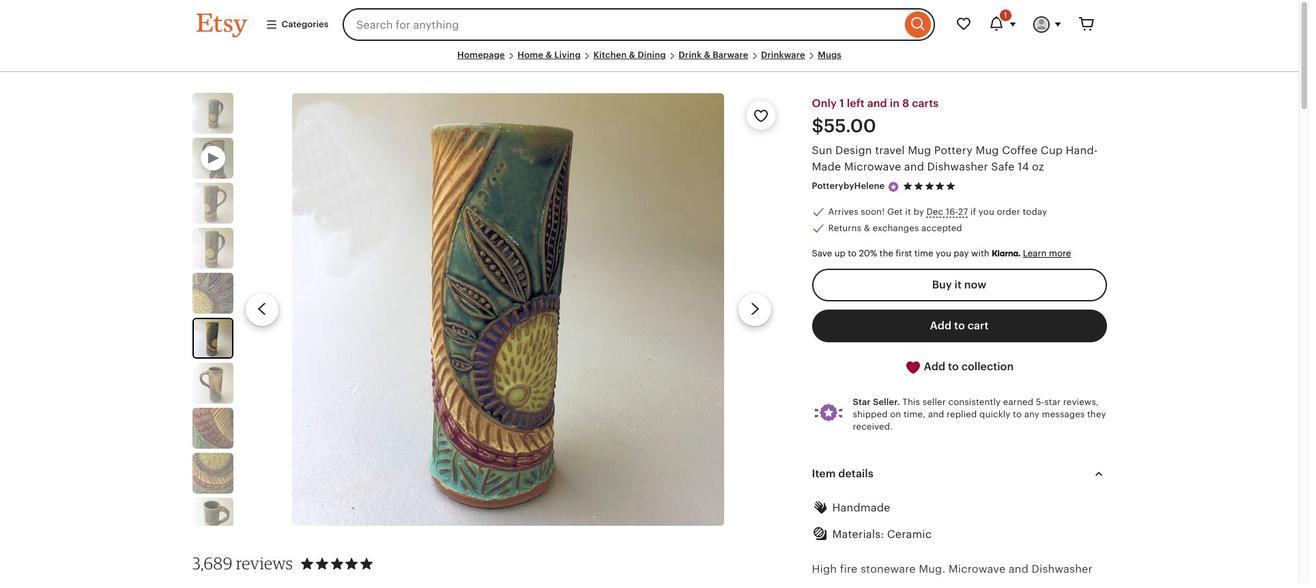 Task type: describe. For each thing, give the bounding box(es) containing it.
star seller.
[[853, 397, 901, 407]]

arrives
[[829, 207, 859, 217]]

microwave inside sun design travel mug pottery mug coffee cup hand- made microwave and dishwasher safe 14 oz
[[845, 161, 902, 173]]

0 vertical spatial it
[[906, 207, 912, 217]]

microwave inside 'high fire stoneware mug. microwave and dishwasher safe. 7" x 3" - 14oz'
[[949, 564, 1006, 576]]

safe
[[992, 161, 1015, 173]]

14
[[1018, 161, 1030, 173]]

add to collection
[[922, 361, 1014, 373]]

add to cart
[[931, 320, 989, 332]]

save
[[812, 249, 833, 259]]

living
[[555, 50, 581, 60]]

replied
[[947, 410, 978, 420]]

categories banner
[[172, 0, 1128, 49]]

categories
[[282, 19, 329, 29]]

with
[[972, 249, 990, 259]]

7"
[[840, 583, 851, 584]]

cart
[[968, 320, 989, 332]]

sun
[[812, 145, 833, 157]]

consistently
[[949, 397, 1001, 407]]

now
[[965, 279, 987, 291]]

materials:
[[833, 529, 885, 541]]

earned
[[1004, 397, 1034, 407]]

item
[[812, 469, 836, 480]]

1 inside only 1 left and in 8 carts $55.00
[[840, 98, 845, 109]]

learn
[[1023, 249, 1047, 259]]

-
[[877, 583, 881, 584]]

by
[[914, 207, 925, 217]]

1 vertical spatial you
[[936, 249, 952, 259]]

20%
[[859, 249, 878, 259]]

item details button
[[800, 458, 1120, 491]]

add for add to cart
[[931, 320, 952, 332]]

safe.
[[812, 583, 837, 584]]

kitchen & dining
[[594, 50, 666, 60]]

order
[[997, 207, 1021, 217]]

and inside 'high fire stoneware mug. microwave and dishwasher safe. 7" x 3" - 14oz'
[[1009, 564, 1029, 576]]

star_seller image
[[888, 181, 900, 193]]

high
[[812, 564, 837, 576]]

cup
[[1041, 145, 1063, 157]]

barware
[[713, 50, 749, 60]]

homepage
[[458, 50, 505, 60]]

details
[[839, 469, 874, 480]]

2 mug from the left
[[976, 145, 1000, 157]]

categories button
[[255, 12, 339, 37]]

menu bar containing homepage
[[196, 49, 1103, 73]]

none search field inside categories banner
[[343, 8, 935, 41]]

& for drink
[[704, 50, 711, 60]]

exchanges
[[873, 223, 919, 234]]

coffee
[[1003, 145, 1038, 157]]

8
[[903, 98, 910, 109]]

carts
[[913, 98, 939, 109]]

dishwasher inside sun design travel mug pottery mug coffee cup hand- made microwave and dishwasher safe 14 oz
[[928, 161, 989, 173]]

and inside this seller consistently earned 5-star reviews, shipped on time, and replied quickly to any messages they received.
[[929, 410, 945, 420]]

materials: ceramic
[[833, 529, 932, 541]]

3,689
[[192, 554, 233, 575]]

16-
[[946, 207, 959, 217]]

drink & barware link
[[679, 50, 749, 60]]

pay
[[954, 249, 969, 259]]

potterybyhelene
[[812, 181, 885, 192]]

$55.00
[[812, 116, 877, 137]]

mug.
[[919, 564, 946, 576]]

high fire stoneware mug. microwave and dishwasher safe. 7" x 3" - 14oz
[[812, 564, 1093, 584]]

3,689 reviews
[[192, 554, 293, 575]]

fire
[[840, 564, 858, 576]]

only 1 left and in 8 carts $55.00
[[812, 98, 939, 137]]

pottery
[[935, 145, 973, 157]]

if
[[971, 207, 977, 217]]

sun design travel mug pottery mug coffee cup hand-made image 9 image
[[192, 499, 233, 540]]

x
[[854, 583, 860, 584]]

left
[[847, 98, 865, 109]]

any
[[1025, 410, 1040, 420]]

soon! get
[[861, 207, 903, 217]]

arrives soon! get it by dec 16-27 if you order today
[[829, 207, 1048, 217]]

dining
[[638, 50, 666, 60]]

& for kitchen
[[629, 50, 636, 60]]

sun design travel mug pottery mug coffee cup hand-made image 1 image
[[192, 93, 233, 134]]

kitchen & dining link
[[594, 50, 666, 60]]

the
[[880, 249, 894, 259]]

reviews
[[236, 554, 293, 575]]

stoneware
[[861, 564, 916, 576]]



Task type: vqa. For each thing, say whether or not it's contained in the screenshot.
packing
no



Task type: locate. For each thing, give the bounding box(es) containing it.
1 vertical spatial microwave
[[949, 564, 1006, 576]]

collection
[[962, 361, 1014, 373]]

1 button
[[980, 8, 1025, 41]]

and inside only 1 left and in 8 carts $55.00
[[868, 98, 888, 109]]

0 horizontal spatial 1
[[840, 98, 845, 109]]

1 horizontal spatial sun design travel mug pottery mug coffee cup hand-made image 5 image
[[292, 93, 724, 527]]

add to cart button
[[812, 310, 1107, 343]]

& right drink
[[704, 50, 711, 60]]

0 vertical spatial you
[[979, 207, 995, 217]]

& for home
[[546, 50, 552, 60]]

1 vertical spatial 1
[[840, 98, 845, 109]]

dishwasher
[[928, 161, 989, 173], [1032, 564, 1093, 576]]

buy it now button
[[812, 269, 1107, 302]]

27
[[959, 207, 969, 217]]

1 horizontal spatial you
[[979, 207, 995, 217]]

to down earned
[[1013, 410, 1022, 420]]

0 vertical spatial dishwasher
[[928, 161, 989, 173]]

on
[[891, 410, 902, 420]]

0 vertical spatial add
[[931, 320, 952, 332]]

to
[[848, 249, 857, 259], [955, 320, 965, 332], [949, 361, 959, 373], [1013, 410, 1022, 420]]

& right home
[[546, 50, 552, 60]]

to left collection
[[949, 361, 959, 373]]

accepted
[[922, 223, 963, 234]]

only
[[812, 98, 837, 109]]

0 vertical spatial microwave
[[845, 161, 902, 173]]

sun design travel mug pottery mug coffee cup hand-made image 3 image
[[192, 228, 233, 269]]

1 horizontal spatial it
[[955, 279, 962, 291]]

item details
[[812, 469, 874, 480]]

sun design travel mug pottery mug coffee cup hand-made image 7 image
[[192, 408, 233, 449]]

1 vertical spatial dishwasher
[[1032, 564, 1093, 576]]

hand-
[[1066, 145, 1098, 157]]

messages
[[1042, 410, 1085, 420]]

returns
[[829, 223, 862, 234]]

buy it now
[[933, 279, 987, 291]]

this seller consistently earned 5-star reviews, shipped on time, and replied quickly to any messages they received.
[[853, 397, 1107, 432]]

& left dining
[[629, 50, 636, 60]]

3"
[[863, 583, 874, 584]]

to right the up
[[848, 249, 857, 259]]

it inside button
[[955, 279, 962, 291]]

drinkware
[[761, 50, 806, 60]]

5-
[[1036, 397, 1045, 407]]

time
[[915, 249, 934, 259]]

sun design travel mug pottery mug coffee cup hand-made image 8 image
[[192, 454, 233, 495]]

quickly
[[980, 410, 1011, 420]]

in
[[890, 98, 900, 109]]

mugs
[[818, 50, 842, 60]]

1 mug from the left
[[908, 145, 932, 157]]

to inside button
[[949, 361, 959, 373]]

oz
[[1033, 161, 1045, 173]]

microwave right mug.
[[949, 564, 1006, 576]]

sun design travel mug pottery mug coffee cup hand-made image 5 image
[[292, 93, 724, 527], [194, 320, 232, 358]]

drink
[[679, 50, 702, 60]]

they
[[1088, 410, 1107, 420]]

star
[[1045, 397, 1061, 407]]

you left pay
[[936, 249, 952, 259]]

first
[[896, 249, 913, 259]]

sun design travel mug pottery mug coffee cup hand-made image 2 image
[[192, 183, 233, 224]]

mug up safe
[[976, 145, 1000, 157]]

0 horizontal spatial you
[[936, 249, 952, 259]]

save up to 20% the first time you pay with klarna. learn more
[[812, 249, 1072, 259]]

0 vertical spatial 1
[[1004, 11, 1008, 19]]

design
[[836, 145, 873, 157]]

add for add to collection
[[924, 361, 946, 373]]

to inside this seller consistently earned 5-star reviews, shipped on time, and replied quickly to any messages they received.
[[1013, 410, 1022, 420]]

1 horizontal spatial dishwasher
[[1032, 564, 1093, 576]]

you
[[979, 207, 995, 217], [936, 249, 952, 259]]

to left the cart
[[955, 320, 965, 332]]

0 horizontal spatial microwave
[[845, 161, 902, 173]]

drinkware link
[[761, 50, 806, 60]]

home & living
[[518, 50, 581, 60]]

14oz
[[884, 583, 907, 584]]

homepage link
[[458, 50, 505, 60]]

reviews,
[[1064, 397, 1099, 407]]

returns & exchanges accepted
[[829, 223, 963, 234]]

sun design travel mug pottery mug coffee cup hand-made image 4 image
[[192, 273, 233, 314]]

add
[[931, 320, 952, 332], [924, 361, 946, 373]]

1 horizontal spatial 1
[[1004, 11, 1008, 19]]

this
[[903, 397, 921, 407]]

seller.
[[873, 397, 901, 407]]

buy
[[933, 279, 952, 291]]

microwave down travel
[[845, 161, 902, 173]]

to inside button
[[955, 320, 965, 332]]

1 horizontal spatial microwave
[[949, 564, 1006, 576]]

home
[[518, 50, 544, 60]]

0 horizontal spatial sun design travel mug pottery mug coffee cup hand-made image 5 image
[[194, 320, 232, 358]]

1
[[1004, 11, 1008, 19], [840, 98, 845, 109]]

received.
[[853, 422, 893, 432]]

& right returns at the top right of the page
[[864, 223, 871, 234]]

time,
[[904, 410, 926, 420]]

mug
[[908, 145, 932, 157], [976, 145, 1000, 157]]

today
[[1023, 207, 1048, 217]]

sun design travel mug pottery mug coffee cup hand-made image 6 image
[[192, 363, 233, 404]]

& for returns
[[864, 223, 871, 234]]

potterybyhelene link
[[812, 181, 885, 192]]

menu bar
[[196, 49, 1103, 73]]

and
[[868, 98, 888, 109], [905, 161, 925, 173], [929, 410, 945, 420], [1009, 564, 1029, 576]]

mugs link
[[818, 50, 842, 60]]

up
[[835, 249, 846, 259]]

dishwasher inside 'high fire stoneware mug. microwave and dishwasher safe. 7" x 3" - 14oz'
[[1032, 564, 1093, 576]]

0 horizontal spatial it
[[906, 207, 912, 217]]

klarna.
[[992, 249, 1021, 259]]

sun design travel mug pottery mug coffee cup hand- made microwave and dishwasher safe 14 oz
[[812, 145, 1098, 173]]

home & living link
[[518, 50, 581, 60]]

Search for anything text field
[[343, 8, 902, 41]]

None search field
[[343, 8, 935, 41]]

1 vertical spatial add
[[924, 361, 946, 373]]

1 inside popup button
[[1004, 11, 1008, 19]]

0 horizontal spatial dishwasher
[[928, 161, 989, 173]]

more
[[1050, 249, 1072, 259]]

add inside button
[[924, 361, 946, 373]]

kitchen
[[594, 50, 627, 60]]

1 vertical spatial it
[[955, 279, 962, 291]]

shipped
[[853, 410, 888, 420]]

1 horizontal spatial mug
[[976, 145, 1000, 157]]

dec
[[927, 207, 944, 217]]

you right if
[[979, 207, 995, 217]]

add inside button
[[931, 320, 952, 332]]

and inside sun design travel mug pottery mug coffee cup hand- made microwave and dishwasher safe 14 oz
[[905, 161, 925, 173]]

mug right travel
[[908, 145, 932, 157]]

0 horizontal spatial mug
[[908, 145, 932, 157]]

ceramic
[[888, 529, 932, 541]]

travel
[[876, 145, 905, 157]]

add up seller
[[924, 361, 946, 373]]

it right buy at the top right of the page
[[955, 279, 962, 291]]

learn more button
[[1023, 249, 1072, 259]]

it left by
[[906, 207, 912, 217]]

add to collection button
[[812, 351, 1107, 384]]

add left the cart
[[931, 320, 952, 332]]



